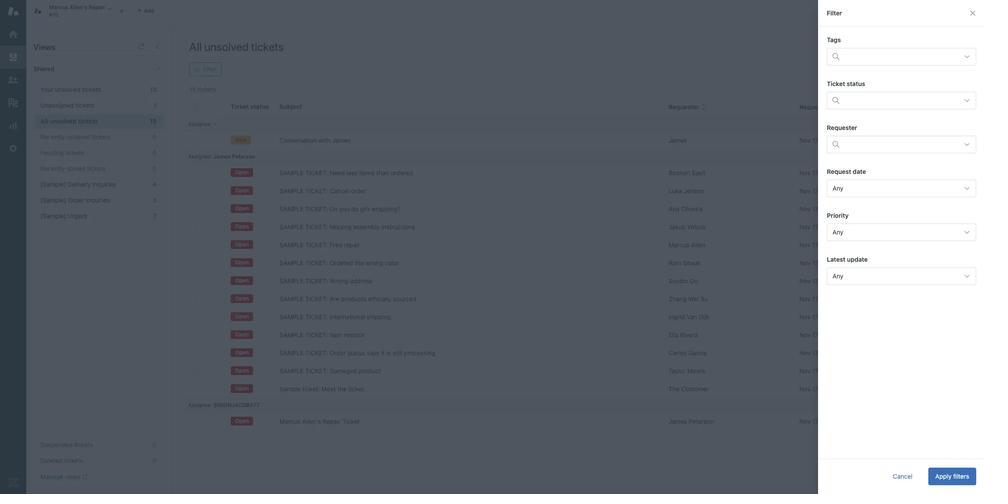 Task type: locate. For each thing, give the bounding box(es) containing it.
0 for suspended tickets
[[153, 441, 156, 449]]

0 vertical spatial ticket
[[107, 4, 123, 11]]

3 sample from the top
[[280, 205, 304, 213]]

sample inside 'link'
[[280, 331, 304, 339]]

0 vertical spatial repair
[[89, 4, 105, 11]]

0 for deleted tickets
[[153, 457, 156, 465]]

repair inside row
[[323, 418, 341, 425]]

2 normal from the top
[[849, 241, 870, 249]]

1 horizontal spatial repair
[[323, 418, 341, 425]]

2 recently from the top
[[40, 165, 65, 172]]

0 vertical spatial [sample]
[[40, 181, 66, 188]]

ticket for marcus allen's repair ticket #15
[[107, 4, 123, 11]]

8 ticket: from the top
[[305, 295, 328, 303]]

ticket: for free
[[305, 241, 328, 249]]

0 horizontal spatial ticket
[[107, 4, 123, 11]]

the
[[669, 385, 680, 393]]

ticket: left are at the left
[[305, 295, 328, 303]]

7
[[153, 212, 156, 220]]

1 vertical spatial assignee:
[[188, 153, 212, 160]]

10 row from the top
[[183, 308, 979, 326]]

1 recently from the top
[[40, 133, 65, 141]]

collapse views pane image
[[154, 43, 161, 50]]

8 row from the top
[[183, 272, 979, 290]]

9 sample from the top
[[280, 313, 304, 321]]

unsolved
[[204, 40, 249, 53], [55, 86, 81, 93], [50, 117, 76, 125]]

all
[[189, 40, 202, 53], [40, 117, 48, 125]]

1 vertical spatial peterson
[[689, 418, 714, 425]]

views
[[33, 43, 55, 52]]

0 horizontal spatial cancel
[[330, 187, 349, 195]]

1 horizontal spatial cancel
[[893, 473, 913, 480]]

any down latest
[[833, 273, 844, 280]]

zhang
[[669, 295, 687, 303]]

ella
[[669, 331, 679, 339]]

sample ticket: are products ethically sourced
[[280, 295, 416, 303]]

1 horizontal spatial marcus
[[280, 418, 301, 425]]

views
[[65, 473, 81, 481]]

priority inside button
[[849, 103, 871, 111]]

peterson down customer
[[689, 418, 714, 425]]

open for sample ticket: cancel order
[[235, 187, 249, 194]]

4 sample from the top
[[280, 223, 304, 231]]

repair left close icon at the left
[[89, 4, 105, 11]]

recently for recently updated tickets
[[40, 133, 65, 141]]

1 vertical spatial allen's
[[302, 418, 321, 425]]

status up priority button
[[847, 80, 866, 87]]

8 sample from the top
[[280, 295, 304, 303]]

ticket: left the item
[[305, 331, 328, 339]]

0 horizontal spatial all unsolved tickets
[[40, 117, 98, 125]]

1 sample from the top
[[280, 169, 304, 177]]

0 for pending tickets
[[153, 149, 156, 156]]

sample ticket: ordered the wrong color
[[280, 259, 399, 267]]

sample ticket: wrong address link
[[280, 277, 373, 286]]

order down the item
[[330, 349, 346, 357]]

1 horizontal spatial all unsolved tickets
[[189, 40, 284, 53]]

the left wrong
[[355, 259, 364, 267]]

tab
[[26, 0, 132, 22]]

need
[[330, 169, 345, 177]]

3 any from the top
[[833, 273, 844, 280]]

row containing sample ticket: meet the ticket
[[183, 380, 979, 398]]

assignee: for assignee: simonjacob477
[[188, 402, 212, 409]]

marcus inside marcus allen's repair ticket #15
[[49, 4, 68, 11]]

james peterson
[[669, 418, 714, 425]]

0 horizontal spatial repair
[[89, 4, 105, 11]]

close image
[[117, 7, 126, 15]]

1 vertical spatial repair
[[323, 418, 341, 425]]

0 vertical spatial requester
[[669, 103, 699, 111]]

recently down pending on the top of the page
[[40, 165, 65, 172]]

row containing conversation with james
[[183, 132, 979, 150]]

garcia
[[689, 349, 707, 357]]

delivery
[[68, 181, 91, 188]]

unsolved for 15
[[50, 117, 76, 125]]

3 [sample] from the top
[[40, 212, 66, 220]]

says
[[367, 349, 380, 357]]

12 open from the top
[[235, 368, 249, 374]]

0 for recently updated tickets
[[153, 133, 156, 141]]

do right the soobin
[[690, 277, 698, 285]]

1 vertical spatial [sample]
[[40, 196, 66, 204]]

open
[[235, 169, 249, 176], [235, 187, 249, 194], [235, 205, 249, 212], [235, 223, 249, 230], [235, 241, 249, 248], [235, 259, 249, 266], [235, 277, 249, 284], [235, 295, 249, 302], [235, 314, 249, 320], [235, 332, 249, 338], [235, 350, 249, 356], [235, 368, 249, 374], [235, 386, 249, 392], [235, 418, 249, 425]]

2 [sample] from the top
[[40, 196, 66, 204]]

1 horizontal spatial peterson
[[689, 418, 714, 425]]

assignee:
[[188, 121, 212, 127], [188, 153, 212, 160], [188, 402, 212, 409]]

pending tickets
[[40, 149, 84, 156]]

2 open from the top
[[235, 187, 249, 194]]

1 vertical spatial any field
[[827, 224, 977, 241]]

0 vertical spatial allen's
[[70, 4, 87, 11]]

sample ticket: damaged product
[[280, 367, 381, 375]]

ticket: for cancel
[[305, 187, 328, 195]]

updated
[[67, 133, 90, 141]]

shared button
[[26, 56, 147, 82]]

sample ticket: cancel order link
[[280, 187, 366, 196]]

8 open from the top
[[235, 295, 249, 302]]

1 horizontal spatial filter
[[827, 9, 842, 17]]

5 open from the top
[[235, 241, 249, 248]]

6 sample from the top
[[280, 259, 304, 267]]

1 ticket: from the top
[[305, 169, 328, 177]]

any up latest
[[833, 229, 844, 236]]

priority
[[849, 103, 871, 111], [827, 212, 849, 219]]

cancel
[[330, 187, 349, 195], [893, 473, 913, 480]]

sample for sample ticket: ordered the wrong color
[[280, 259, 304, 267]]

0 vertical spatial inquiries
[[92, 181, 117, 188]]

10 ticket: from the top
[[305, 331, 328, 339]]

missing
[[330, 223, 351, 231]]

james down "-" in the left of the page
[[214, 153, 231, 160]]

urgent
[[849, 169, 869, 177], [68, 212, 87, 220], [849, 223, 869, 231], [849, 259, 869, 267], [849, 277, 869, 285]]

recently up pending on the top of the page
[[40, 133, 65, 141]]

1 vertical spatial recently
[[40, 165, 65, 172]]

assignee: simonjacob477
[[188, 402, 260, 409]]

1 row from the top
[[183, 132, 979, 150]]

0 horizontal spatial requester
[[669, 103, 699, 111]]

open for sample ticket: wrong address
[[235, 277, 249, 284]]

0 horizontal spatial filter
[[203, 66, 216, 73]]

reporting image
[[7, 120, 19, 131]]

less
[[347, 169, 358, 177]]

2 vertical spatial any
[[833, 273, 844, 280]]

cancel left apply
[[893, 473, 913, 480]]

marcus for marcus allen's repair ticket
[[280, 418, 301, 425]]

requester button
[[669, 103, 706, 111]]

1 vertical spatial requester
[[827, 124, 858, 131]]

1 any from the top
[[833, 185, 844, 192]]

2 vertical spatial any field
[[827, 268, 977, 285]]

color
[[385, 259, 399, 267]]

0 vertical spatial all
[[189, 40, 202, 53]]

solved
[[67, 165, 85, 172]]

14 open from the top
[[235, 418, 249, 425]]

ticket: down "sample ticket: free repair" link
[[305, 259, 328, 267]]

0 vertical spatial filter
[[827, 9, 842, 17]]

12 row from the top
[[183, 344, 979, 362]]

1 vertical spatial priority
[[827, 212, 849, 219]]

wójcik
[[688, 223, 706, 231]]

1 horizontal spatial allen's
[[302, 418, 321, 425]]

sample ticket: cancel order
[[280, 187, 366, 195]]

unsolved up filter button
[[204, 40, 249, 53]]

1 vertical spatial ticket
[[827, 80, 845, 87]]

marcus allen's repair ticket
[[280, 418, 360, 425]]

recently
[[40, 133, 65, 141], [40, 165, 65, 172]]

all unsolved tickets down "unassigned tickets"
[[40, 117, 98, 125]]

0 vertical spatial do
[[330, 205, 338, 213]]

apply filters button
[[929, 468, 977, 486]]

assignee: left "-" in the left of the page
[[188, 121, 212, 127]]

allen's inside marcus allen's repair ticket #15
[[70, 4, 87, 11]]

new
[[235, 137, 247, 143]]

international
[[330, 313, 365, 321]]

11 sample from the top
[[280, 349, 304, 357]]

0 vertical spatial any field
[[827, 180, 977, 197]]

5 sample from the top
[[280, 241, 304, 249]]

inquiries down delivery
[[86, 196, 110, 204]]

0 horizontal spatial the
[[338, 385, 347, 393]]

15
[[150, 117, 156, 125]]

[sample] for [sample] order inquiries
[[40, 196, 66, 204]]

0 horizontal spatial peterson
[[232, 153, 255, 160]]

1 normal from the top
[[849, 205, 870, 213]]

2 assignee: from the top
[[188, 153, 212, 160]]

normal up update
[[849, 241, 870, 249]]

ticket: for missing
[[305, 223, 328, 231]]

13 row from the top
[[183, 362, 979, 380]]

open for sample ticket: missing assembly instructions
[[235, 223, 249, 230]]

row containing sample ticket: wrong address
[[183, 272, 979, 290]]

suspended tickets
[[40, 441, 93, 449]]

0 vertical spatial priority
[[849, 103, 871, 111]]

2 row from the top
[[183, 164, 979, 182]]

unsolved for 13
[[55, 86, 81, 93]]

requester element
[[827, 136, 977, 153]]

views image
[[7, 51, 19, 63]]

normal down date
[[849, 205, 870, 213]]

still
[[393, 349, 403, 357]]

0 vertical spatial all unsolved tickets
[[189, 40, 284, 53]]

ticket: left free
[[305, 241, 328, 249]]

0 vertical spatial status
[[847, 80, 866, 87]]

3 open from the top
[[235, 205, 249, 212]]

2 any from the top
[[833, 229, 844, 236]]

all unsolved tickets up filter button
[[189, 40, 284, 53]]

2 sample from the top
[[280, 187, 304, 195]]

0 horizontal spatial allen's
[[70, 4, 87, 11]]

2 vertical spatial marcus
[[280, 418, 301, 425]]

normal for allen
[[849, 241, 870, 249]]

allen's inside row
[[302, 418, 321, 425]]

1 vertical spatial normal
[[849, 241, 870, 249]]

9 open from the top
[[235, 314, 249, 320]]

[sample] up [sample] urgent
[[40, 196, 66, 204]]

marcus down sample
[[280, 418, 301, 425]]

2 0 from the top
[[153, 149, 156, 156]]

do
[[351, 205, 359, 213]]

all down "unassigned" in the left top of the page
[[40, 117, 48, 125]]

2 vertical spatial unsolved
[[50, 117, 76, 125]]

2 horizontal spatial ticket
[[827, 80, 845, 87]]

nov
[[800, 137, 811, 144], [941, 137, 952, 144], [800, 169, 811, 177], [800, 187, 811, 195], [800, 205, 811, 213], [800, 223, 811, 231], [941, 223, 952, 231], [800, 241, 811, 249], [941, 241, 952, 249], [800, 259, 811, 267], [800, 277, 811, 285], [941, 277, 952, 285], [800, 295, 811, 303], [800, 313, 811, 321], [800, 331, 811, 339], [800, 349, 811, 357], [800, 367, 811, 375], [800, 385, 811, 393], [800, 418, 811, 425]]

3 0 from the top
[[153, 165, 156, 172]]

1 vertical spatial filter
[[203, 66, 216, 73]]

meet
[[322, 385, 336, 393]]

inquiries right delivery
[[92, 181, 117, 188]]

luka jensen
[[669, 187, 704, 195]]

simonjacob477
[[214, 402, 260, 409]]

4 open from the top
[[235, 223, 249, 230]]

15 row from the top
[[183, 413, 979, 431]]

1 horizontal spatial ticket
[[343, 418, 360, 425]]

6 open from the top
[[235, 259, 249, 266]]

repair down meet
[[323, 418, 341, 425]]

7 sample from the top
[[280, 277, 304, 285]]

11 row from the top
[[183, 326, 979, 344]]

7 row from the top
[[183, 254, 979, 272]]

allen's left close icon at the left
[[70, 4, 87, 11]]

5 ticket: from the top
[[305, 241, 328, 249]]

[sample] down "[sample] order inquiries"
[[40, 212, 66, 220]]

marcus allen's repair ticket #15
[[49, 4, 123, 18]]

0 horizontal spatial order
[[68, 196, 84, 204]]

the for ticket
[[338, 385, 347, 393]]

jakub
[[669, 223, 686, 231]]

14 row from the top
[[183, 380, 979, 398]]

row containing sample ticket: order status says it is still processing
[[183, 344, 979, 362]]

4 0 from the top
[[153, 441, 156, 449]]

2 vertical spatial ticket
[[343, 418, 360, 425]]

2 ticket: from the top
[[305, 187, 328, 195]]

your unsolved tickets
[[40, 86, 101, 93]]

zendesk support image
[[7, 6, 19, 17]]

ordered
[[391, 169, 413, 177]]

all up filter button
[[189, 40, 202, 53]]

3 any field from the top
[[827, 268, 977, 285]]

ticket: down sample ticket: cancel order link on the left
[[305, 205, 328, 213]]

1 any field from the top
[[827, 180, 977, 197]]

date
[[853, 168, 866, 175]]

0 horizontal spatial all
[[40, 117, 48, 125]]

13
[[150, 86, 156, 93]]

0 horizontal spatial marcus
[[49, 4, 68, 11]]

[sample] down recently solved tickets
[[40, 181, 66, 188]]

5 0 from the top
[[153, 457, 156, 465]]

Any field
[[827, 180, 977, 197], [827, 224, 977, 241], [827, 268, 977, 285]]

repair for marcus allen's repair ticket
[[323, 418, 341, 425]]

ticket: down sample ticket: item restock 'link'
[[305, 349, 328, 357]]

row containing sample ticket: are products ethically sourced
[[183, 290, 979, 308]]

1 vertical spatial do
[[690, 277, 698, 285]]

cancel inside 'button'
[[893, 473, 913, 480]]

open for marcus allen's repair ticket
[[235, 418, 249, 425]]

do left you
[[330, 205, 338, 213]]

1 horizontal spatial order
[[330, 349, 346, 357]]

latest
[[827, 256, 846, 263]]

repair inside marcus allen's repair ticket #15
[[89, 4, 105, 11]]

boonsri saeli
[[669, 169, 706, 177]]

ticket inside marcus allen's repair ticket #15
[[107, 4, 123, 11]]

0 vertical spatial cancel
[[330, 187, 349, 195]]

open for sample ticket: damaged product
[[235, 368, 249, 374]]

refresh views pane image
[[138, 43, 145, 50]]

ram sitwat
[[669, 259, 701, 267]]

assignee: left simonjacob477
[[188, 402, 212, 409]]

repair for marcus allen's repair ticket #15
[[89, 4, 105, 11]]

12 ticket: from the top
[[305, 367, 328, 375]]

1 vertical spatial any
[[833, 229, 844, 236]]

1 horizontal spatial requester
[[827, 124, 858, 131]]

allen's down ticket:
[[302, 418, 321, 425]]

sample ticket: ordered the wrong color link
[[280, 259, 399, 268]]

1 horizontal spatial the
[[355, 259, 364, 267]]

ticket: for wrong
[[305, 277, 328, 285]]

row
[[183, 132, 979, 150], [183, 164, 979, 182], [183, 182, 979, 200], [183, 200, 979, 218], [183, 218, 979, 236], [183, 236, 979, 254], [183, 254, 979, 272], [183, 272, 979, 290], [183, 290, 979, 308], [183, 308, 979, 326], [183, 326, 979, 344], [183, 344, 979, 362], [183, 362, 979, 380], [183, 380, 979, 398], [183, 413, 979, 431]]

marcus up #15
[[49, 4, 68, 11]]

status left "says"
[[348, 349, 365, 357]]

marcus for marcus allen's repair ticket #15
[[49, 4, 68, 11]]

0 vertical spatial normal
[[849, 205, 870, 213]]

order down the [sample] delivery inquiries
[[68, 196, 84, 204]]

unsolved down "unassigned tickets"
[[50, 117, 76, 125]]

7 open from the top
[[235, 277, 249, 284]]

0 vertical spatial recently
[[40, 133, 65, 141]]

play
[[949, 44, 960, 52]]

marcus
[[49, 4, 68, 11], [669, 241, 690, 249], [280, 418, 301, 425]]

status inside filter dialog
[[847, 80, 866, 87]]

0 vertical spatial any
[[833, 185, 844, 192]]

0 horizontal spatial status
[[348, 349, 365, 357]]

6 ticket: from the top
[[305, 259, 328, 267]]

11 open from the top
[[235, 350, 249, 356]]

urgent for soobin do
[[849, 277, 869, 285]]

3 assignee: from the top
[[188, 402, 212, 409]]

tabs tab list
[[26, 0, 841, 22]]

inquiries for [sample] order inquiries
[[86, 196, 110, 204]]

1 vertical spatial cancel
[[893, 473, 913, 480]]

unsolved up "unassigned tickets"
[[55, 86, 81, 93]]

1 horizontal spatial do
[[690, 277, 698, 285]]

4 ticket: from the top
[[305, 223, 328, 231]]

row containing sample ticket: do you do gift wrapping?
[[183, 200, 979, 218]]

0
[[153, 133, 156, 141], [153, 149, 156, 156], [153, 165, 156, 172], [153, 441, 156, 449], [153, 457, 156, 465]]

1 0 from the top
[[153, 133, 156, 141]]

1 vertical spatial marcus
[[669, 241, 690, 249]]

james up boonsri
[[669, 137, 687, 144]]

sample for sample ticket: missing assembly instructions
[[280, 223, 304, 231]]

2 vertical spatial [sample]
[[40, 212, 66, 220]]

the right meet
[[338, 385, 347, 393]]

9 ticket: from the top
[[305, 313, 328, 321]]

sample ticket: need less items than ordered
[[280, 169, 413, 177]]

any for latest update
[[833, 273, 844, 280]]

marcus down jakub
[[669, 241, 690, 249]]

assignee: james peterson
[[188, 153, 255, 160]]

all unsolved tickets
[[189, 40, 284, 53], [40, 117, 98, 125]]

4 row from the top
[[183, 200, 979, 218]]

1 horizontal spatial all
[[189, 40, 202, 53]]

requested button
[[800, 103, 838, 111]]

9 row from the top
[[183, 290, 979, 308]]

ticket: inside 'link'
[[305, 331, 328, 339]]

cancel up sample ticket: do you do gift wrapping?
[[330, 187, 349, 195]]

2 horizontal spatial marcus
[[669, 241, 690, 249]]

ticket: left the wrong
[[305, 277, 328, 285]]

10 sample from the top
[[280, 331, 304, 339]]

1 horizontal spatial status
[[847, 80, 866, 87]]

0 vertical spatial the
[[355, 259, 364, 267]]

1 assignee: from the top
[[188, 121, 212, 127]]

0 vertical spatial marcus
[[49, 4, 68, 11]]

row containing sample ticket: cancel order
[[183, 182, 979, 200]]

ticket:
[[305, 169, 328, 177], [305, 187, 328, 195], [305, 205, 328, 213], [305, 223, 328, 231], [305, 241, 328, 249], [305, 259, 328, 267], [305, 277, 328, 285], [305, 295, 328, 303], [305, 313, 328, 321], [305, 331, 328, 339], [305, 349, 328, 357], [305, 367, 328, 375]]

peterson down "new"
[[232, 153, 255, 160]]

sample for sample ticket: damaged product
[[280, 367, 304, 375]]

ticket: up sample ticket: do you do gift wrapping?
[[305, 187, 328, 195]]

peterson
[[232, 153, 255, 160], [689, 418, 714, 425]]

3 ticket: from the top
[[305, 205, 328, 213]]

1 vertical spatial inquiries
[[86, 196, 110, 204]]

ticket: up sample ticket: cancel order
[[305, 169, 328, 177]]

3 row from the top
[[183, 182, 979, 200]]

any down request
[[833, 185, 844, 192]]

5 row from the top
[[183, 218, 979, 236]]

12 sample from the top
[[280, 367, 304, 375]]

assignee: down assignee: -
[[188, 153, 212, 160]]

ticket: up 'sample ticket: item restock'
[[305, 313, 328, 321]]

1 vertical spatial the
[[338, 385, 347, 393]]

row containing marcus allen's repair ticket
[[183, 413, 979, 431]]

6 row from the top
[[183, 236, 979, 254]]

[sample] order inquiries
[[40, 196, 110, 204]]

10 open from the top
[[235, 332, 249, 338]]

11 ticket: from the top
[[305, 349, 328, 357]]

restock
[[344, 331, 365, 339]]

2 vertical spatial assignee:
[[188, 402, 212, 409]]

7 ticket: from the top
[[305, 277, 328, 285]]

ticket: up sample ticket: free repair
[[305, 223, 328, 231]]

ticket: for order
[[305, 349, 328, 357]]

1 vertical spatial all
[[40, 117, 48, 125]]

1 [sample] from the top
[[40, 181, 66, 188]]

1 vertical spatial unsolved
[[55, 86, 81, 93]]

sample for sample ticket: order status says it is still processing
[[280, 349, 304, 357]]

0 vertical spatial assignee:
[[188, 121, 212, 127]]

carlos
[[669, 349, 687, 357]]

-
[[214, 121, 216, 127]]

1 vertical spatial all unsolved tickets
[[40, 117, 98, 125]]

play button
[[930, 40, 968, 57]]

ticket: for damaged
[[305, 367, 328, 375]]

latest update
[[827, 256, 868, 263]]

ticket: up sample ticket: meet the ticket
[[305, 367, 328, 375]]

main element
[[0, 0, 26, 494]]

recently for recently solved tickets
[[40, 165, 65, 172]]

ticket inside filter dialog
[[827, 80, 845, 87]]

requester inside button
[[669, 103, 699, 111]]

zhang wei xu
[[669, 295, 708, 303]]



Task type: vqa. For each thing, say whether or not it's contained in the screenshot.
TICKET: inside "link"
yes



Task type: describe. For each thing, give the bounding box(es) containing it.
open for sample ticket: are products ethically sourced
[[235, 295, 249, 302]]

sample for sample ticket: are products ethically sourced
[[280, 295, 304, 303]]

boonsri
[[669, 169, 690, 177]]

row containing sample ticket: international shipping
[[183, 308, 979, 326]]

marcus allen's repair ticket link
[[280, 418, 360, 426]]

sample for sample ticket: free repair
[[280, 241, 304, 249]]

ticket: for international
[[305, 313, 328, 321]]

priority inside filter dialog
[[827, 212, 849, 219]]

sitwat
[[683, 259, 701, 267]]

filter dialog
[[818, 0, 985, 494]]

conversation with james
[[280, 137, 351, 144]]

wei
[[689, 295, 699, 303]]

0 vertical spatial order
[[68, 196, 84, 204]]

sample ticket: wrong address
[[280, 277, 373, 285]]

rivera
[[680, 331, 698, 339]]

ticket: for do
[[305, 205, 328, 213]]

[sample] delivery inquiries
[[40, 181, 117, 188]]

[sample] for [sample] delivery inquiries
[[40, 181, 66, 188]]

oliveira
[[681, 205, 703, 213]]

2 any field from the top
[[827, 224, 977, 241]]

manage views
[[40, 473, 81, 481]]

tags
[[827, 36, 841, 44]]

ella rivera
[[669, 331, 698, 339]]

normal for oliveira
[[849, 205, 870, 213]]

customer
[[681, 385, 709, 393]]

sample ticket: do you do gift wrapping? link
[[280, 205, 401, 214]]

any for request date
[[833, 185, 844, 192]]

address
[[350, 277, 373, 285]]

ticket: for need
[[305, 169, 328, 177]]

4
[[153, 181, 156, 188]]

sourced
[[393, 295, 416, 303]]

ticket status element
[[827, 92, 977, 109]]

sample for sample ticket: wrong address
[[280, 277, 304, 285]]

urgent for ram sitwat
[[849, 259, 869, 267]]

0 vertical spatial peterson
[[232, 153, 255, 160]]

apply filters
[[936, 473, 970, 480]]

shipping
[[367, 313, 391, 321]]

carlos garcia
[[669, 349, 707, 357]]

sample for sample ticket: international shipping
[[280, 313, 304, 321]]

pending
[[40, 149, 64, 156]]

ana oliveira
[[669, 205, 703, 213]]

inquiries for [sample] delivery inquiries
[[92, 181, 117, 188]]

requested
[[800, 103, 831, 111]]

13 open from the top
[[235, 386, 249, 392]]

1 open from the top
[[235, 169, 249, 176]]

any field for update
[[827, 268, 977, 285]]

ticket: for are
[[305, 295, 328, 303]]

manage views link
[[40, 473, 87, 481]]

requester inside filter dialog
[[827, 124, 858, 131]]

with
[[319, 137, 330, 144]]

instructions
[[382, 223, 415, 231]]

sample ticket: meet the ticket
[[280, 385, 364, 393]]

soobin
[[669, 277, 689, 285]]

open for sample ticket: international shipping
[[235, 314, 249, 320]]

damaged
[[330, 367, 357, 375]]

sample for sample ticket: need less items than ordered
[[280, 169, 304, 177]]

row containing sample ticket: missing assembly instructions
[[183, 218, 979, 236]]

shared heading
[[26, 56, 171, 82]]

ana
[[669, 205, 680, 213]]

sample ticket: item restock
[[280, 331, 365, 339]]

sample ticket: international shipping link
[[280, 313, 391, 322]]

ticket: for ordered
[[305, 259, 328, 267]]

close drawer image
[[970, 10, 977, 17]]

you
[[339, 205, 350, 213]]

(opens in a new tab) image
[[81, 475, 87, 480]]

row containing sample ticket: ordered the wrong color
[[183, 254, 979, 272]]

order
[[351, 187, 366, 195]]

request
[[827, 168, 852, 175]]

open for sample ticket: do you do gift wrapping?
[[235, 205, 249, 212]]

request date
[[827, 168, 866, 175]]

conversation with james link
[[280, 136, 351, 145]]

processing
[[404, 349, 435, 357]]

gift
[[360, 205, 370, 213]]

filter inside button
[[203, 66, 216, 73]]

recently solved tickets
[[40, 165, 106, 172]]

deleted tickets
[[40, 457, 83, 465]]

wrapping?
[[371, 205, 401, 213]]

jensen
[[684, 187, 704, 195]]

recently updated tickets
[[40, 133, 111, 141]]

taylor moore
[[669, 367, 706, 375]]

customers image
[[7, 74, 19, 86]]

ticket
[[348, 385, 364, 393]]

sample ticket: do you do gift wrapping?
[[280, 205, 401, 213]]

wrong
[[330, 277, 348, 285]]

get started image
[[7, 29, 19, 40]]

assignee: for assignee: james peterson
[[188, 153, 212, 160]]

0 horizontal spatial do
[[330, 205, 338, 213]]

ticket: for item
[[305, 331, 328, 339]]

ticket for marcus allen's repair ticket
[[343, 418, 360, 425]]

[sample] for [sample] urgent
[[40, 212, 66, 220]]

sample for sample ticket: cancel order
[[280, 187, 304, 195]]

row containing sample ticket: free repair
[[183, 236, 979, 254]]

conversation
[[280, 137, 317, 144]]

allen's for marcus allen's repair ticket #15
[[70, 4, 87, 11]]

ingrid van dijk
[[669, 313, 710, 321]]

1 vertical spatial order
[[330, 349, 346, 357]]

ticket status
[[827, 80, 866, 87]]

sample ticket: missing assembly instructions link
[[280, 223, 415, 232]]

subject
[[280, 103, 302, 110]]

allen's for marcus allen's repair ticket
[[302, 418, 321, 425]]

0 for recently solved tickets
[[153, 165, 156, 172]]

any field for date
[[827, 180, 977, 197]]

deleted
[[40, 457, 63, 465]]

filter inside dialog
[[827, 9, 842, 17]]

marcus for marcus allen
[[669, 241, 690, 249]]

sample
[[280, 385, 301, 393]]

row containing sample ticket: damaged product
[[183, 362, 979, 380]]

tab containing marcus allen's repair ticket
[[26, 0, 132, 22]]

filter button
[[189, 62, 221, 76]]

marcus allen
[[669, 241, 705, 249]]

james down the on the bottom right of the page
[[669, 418, 687, 425]]

updated
[[941, 103, 967, 111]]

jakub wójcik
[[669, 223, 706, 231]]

sample for sample ticket: item restock
[[280, 331, 304, 339]]

admin image
[[7, 143, 19, 154]]

ethically
[[368, 295, 392, 303]]

james right with
[[332, 137, 351, 144]]

priority button
[[849, 103, 878, 111]]

1 vertical spatial status
[[348, 349, 365, 357]]

organizations image
[[7, 97, 19, 109]]

assembly
[[353, 223, 380, 231]]

assignee: for assignee: -
[[188, 121, 212, 127]]

open for sample ticket: ordered the wrong color
[[235, 259, 249, 266]]

soobin do
[[669, 277, 698, 285]]

open for sample ticket: free repair
[[235, 241, 249, 248]]

sample ticket: international shipping
[[280, 313, 391, 321]]

row containing sample ticket: item restock
[[183, 326, 979, 344]]

sample ticket: item restock link
[[280, 331, 365, 340]]

assignee: -
[[188, 121, 216, 127]]

urgent for jakub wójcik
[[849, 223, 869, 231]]

manage
[[40, 473, 63, 481]]

van
[[687, 313, 697, 321]]

saeli
[[692, 169, 706, 177]]

open for sample ticket: item restock
[[235, 332, 249, 338]]

sample ticket: are products ethically sourced link
[[280, 295, 416, 304]]

sample ticket: missing assembly instructions
[[280, 223, 415, 231]]

the for wrong
[[355, 259, 364, 267]]

taylor
[[669, 367, 686, 375]]

allen
[[691, 241, 705, 249]]

0 vertical spatial unsolved
[[204, 40, 249, 53]]

sample ticket: need less items than ordered link
[[280, 169, 413, 178]]

it
[[381, 349, 385, 357]]

open for sample ticket: order status says it is still processing
[[235, 350, 249, 356]]

any for priority
[[833, 229, 844, 236]]

item
[[330, 331, 342, 339]]

tags element
[[827, 48, 977, 65]]

ticket:
[[302, 385, 320, 393]]

dijk
[[699, 313, 710, 321]]

sample ticket: order status says it is still processing link
[[280, 349, 435, 358]]

row containing sample ticket: need less items than ordered
[[183, 164, 979, 182]]

ordered
[[330, 259, 353, 267]]

sample ticket: damaged product link
[[280, 367, 381, 376]]

zendesk image
[[7, 477, 19, 489]]

sample for sample ticket: do you do gift wrapping?
[[280, 205, 304, 213]]



